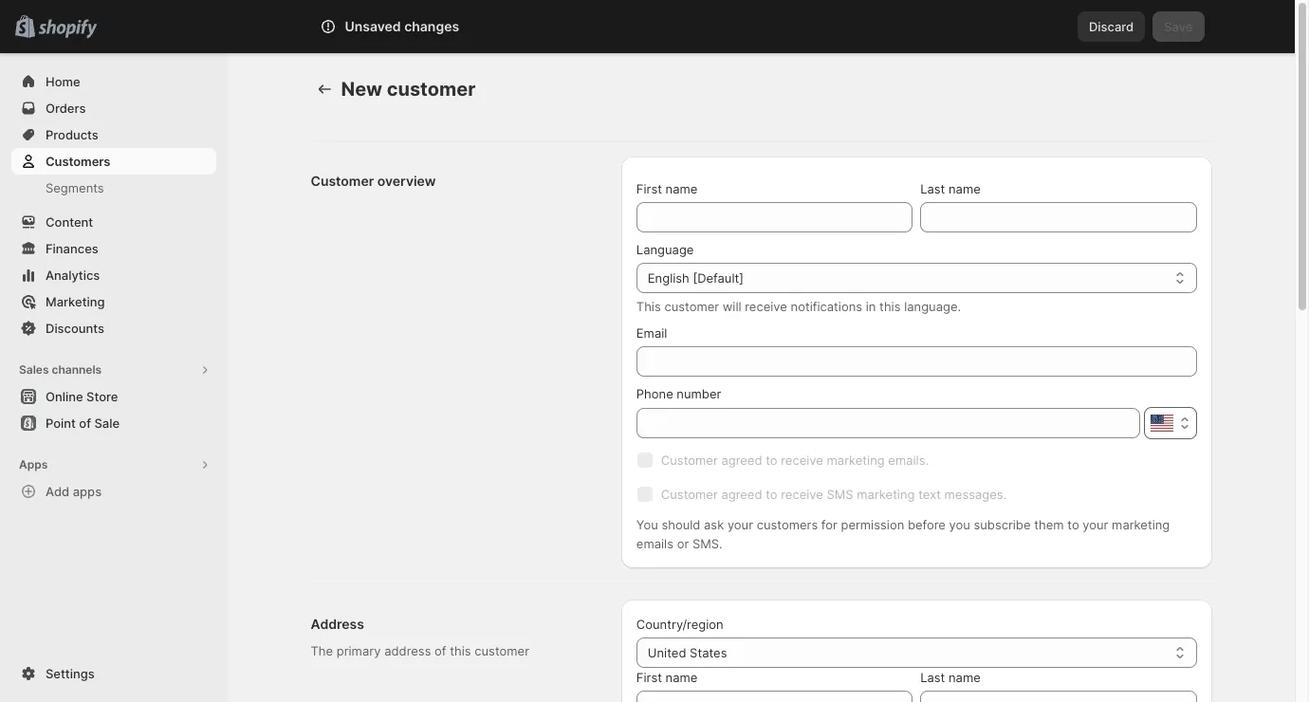 Task type: describe. For each thing, give the bounding box(es) containing it.
permission
[[841, 517, 905, 533]]

discounts
[[46, 321, 104, 336]]

apps button
[[11, 452, 216, 478]]

first name for first name text box
[[637, 181, 698, 196]]

or
[[677, 536, 689, 551]]

content link
[[11, 209, 216, 235]]

english
[[648, 271, 690, 286]]

overview
[[378, 173, 436, 189]]

receive for sms
[[781, 487, 824, 502]]

products
[[46, 127, 99, 142]]

them
[[1035, 517, 1065, 533]]

of inside "link"
[[79, 416, 91, 431]]

online store
[[46, 389, 118, 404]]

channels
[[52, 363, 102, 377]]

[default]
[[693, 271, 744, 286]]

this customer will receive notifications in this language.
[[637, 299, 962, 314]]

changes
[[405, 18, 460, 34]]

settings
[[46, 666, 95, 682]]

Last name text field
[[921, 691, 1197, 702]]

country/region
[[637, 617, 724, 632]]

customers link
[[11, 148, 216, 175]]

will
[[723, 299, 742, 314]]

1 vertical spatial marketing
[[857, 487, 916, 502]]

name for last name text field
[[949, 181, 981, 196]]

marketing inside you should ask your customers for permission before you subscribe them to your marketing emails or sms.
[[1113, 517, 1171, 533]]

sale
[[94, 416, 120, 431]]

text
[[919, 487, 942, 502]]

emails
[[637, 536, 674, 551]]

to for sms
[[766, 487, 778, 502]]

segments link
[[11, 175, 216, 201]]

discard button
[[1078, 11, 1146, 42]]

online store link
[[11, 383, 216, 410]]

apps
[[73, 484, 102, 499]]

agreed for customer agreed to receive marketing emails.
[[722, 453, 763, 468]]

language.
[[905, 299, 962, 314]]

messages.
[[945, 487, 1007, 502]]

customers
[[46, 154, 111, 169]]

finances
[[46, 241, 99, 256]]

first for first name text box
[[637, 181, 662, 196]]

content
[[46, 215, 93, 230]]

0 vertical spatial this
[[880, 299, 901, 314]]

should
[[662, 517, 701, 533]]

last for last name text field
[[921, 181, 946, 196]]

united states
[[648, 645, 728, 661]]

1 horizontal spatial of
[[435, 644, 447, 659]]

phone
[[637, 386, 674, 402]]

customer for customer agreed to receive sms marketing text messages.
[[661, 487, 718, 502]]

customer for new
[[387, 78, 476, 101]]

name for first name text field
[[666, 670, 698, 685]]

add
[[46, 484, 70, 499]]

point of sale link
[[11, 410, 216, 437]]

Last name text field
[[921, 202, 1197, 233]]

shopify image
[[38, 20, 97, 39]]

unsaved changes
[[345, 18, 460, 34]]

customer agreed to receive marketing emails.
[[661, 453, 929, 468]]

2 vertical spatial customer
[[475, 644, 530, 659]]

first for first name text field
[[637, 670, 662, 685]]

finances link
[[11, 235, 216, 262]]

you should ask your customers for permission before you subscribe them to your marketing emails or sms.
[[637, 517, 1171, 551]]

home link
[[11, 68, 216, 95]]

to for marketing
[[766, 453, 778, 468]]

First name text field
[[637, 202, 913, 233]]

the primary address of this customer
[[311, 644, 530, 659]]

online store button
[[0, 383, 228, 410]]

the
[[311, 644, 333, 659]]

discard
[[1090, 19, 1135, 34]]

customer for customer agreed to receive marketing emails.
[[661, 453, 718, 468]]

first name for first name text field
[[637, 670, 698, 685]]

customer overview
[[311, 173, 436, 189]]

1 your from the left
[[728, 517, 754, 533]]

ask
[[704, 517, 724, 533]]

save
[[1165, 19, 1194, 34]]

marketing
[[46, 294, 105, 309]]

home
[[46, 74, 80, 89]]

subscribe
[[974, 517, 1031, 533]]

this
[[637, 299, 661, 314]]

agreed for customer agreed to receive sms marketing text messages.
[[722, 487, 763, 502]]

number
[[677, 386, 722, 402]]

analytics
[[46, 268, 100, 283]]



Task type: locate. For each thing, give the bounding box(es) containing it.
1 vertical spatial first name
[[637, 670, 698, 685]]

to
[[766, 453, 778, 468], [766, 487, 778, 502], [1068, 517, 1080, 533]]

sales channels button
[[11, 357, 216, 383]]

1 vertical spatial to
[[766, 487, 778, 502]]

discounts link
[[11, 315, 216, 342]]

0 vertical spatial customer
[[387, 78, 476, 101]]

search
[[404, 19, 444, 34]]

states
[[690, 645, 728, 661]]

Email email field
[[637, 346, 1197, 377]]

1 vertical spatial customer
[[665, 299, 720, 314]]

0 horizontal spatial your
[[728, 517, 754, 533]]

store
[[86, 389, 118, 404]]

0 vertical spatial to
[[766, 453, 778, 468]]

0 vertical spatial last name
[[921, 181, 981, 196]]

segments
[[46, 180, 104, 196]]

apps
[[19, 458, 48, 472]]

marketing link
[[11, 289, 216, 315]]

this
[[880, 299, 901, 314], [450, 644, 471, 659]]

orders
[[46, 101, 86, 116]]

products link
[[11, 121, 216, 148]]

for
[[822, 517, 838, 533]]

of right 'address'
[[435, 644, 447, 659]]

customer for customer overview
[[311, 173, 374, 189]]

2 first from the top
[[637, 670, 662, 685]]

customers
[[757, 517, 818, 533]]

customer down the english [default]
[[665, 299, 720, 314]]

customer for this
[[665, 299, 720, 314]]

0 horizontal spatial of
[[79, 416, 91, 431]]

primary
[[337, 644, 381, 659]]

1 vertical spatial agreed
[[722, 487, 763, 502]]

before
[[908, 517, 946, 533]]

point of sale
[[46, 416, 120, 431]]

last
[[921, 181, 946, 196], [921, 670, 946, 685]]

name for last name text box at the right of page
[[949, 670, 981, 685]]

first name up language
[[637, 181, 698, 196]]

of left sale
[[79, 416, 91, 431]]

point of sale button
[[0, 410, 228, 437]]

2 vertical spatial receive
[[781, 487, 824, 502]]

0 horizontal spatial this
[[450, 644, 471, 659]]

customer
[[311, 173, 374, 189], [661, 453, 718, 468], [661, 487, 718, 502]]

first name
[[637, 181, 698, 196], [637, 670, 698, 685]]

last name for last name text field
[[921, 181, 981, 196]]

to inside you should ask your customers for permission before you subscribe them to your marketing emails or sms.
[[1068, 517, 1080, 533]]

analytics link
[[11, 262, 216, 289]]

this right in at the right top of the page
[[880, 299, 901, 314]]

united
[[648, 645, 687, 661]]

name
[[666, 181, 698, 196], [949, 181, 981, 196], [666, 670, 698, 685], [949, 670, 981, 685]]

0 vertical spatial receive
[[745, 299, 788, 314]]

0 vertical spatial last
[[921, 181, 946, 196]]

marketing up "permission"
[[857, 487, 916, 502]]

customer right 'address'
[[475, 644, 530, 659]]

you
[[950, 517, 971, 533]]

1 last from the top
[[921, 181, 946, 196]]

in
[[866, 299, 877, 314]]

of
[[79, 416, 91, 431], [435, 644, 447, 659]]

emails.
[[889, 453, 929, 468]]

last for last name text box at the right of page
[[921, 670, 946, 685]]

first up language
[[637, 181, 662, 196]]

1 horizontal spatial your
[[1083, 517, 1109, 533]]

notifications
[[791, 299, 863, 314]]

marketing right 'them'
[[1113, 517, 1171, 533]]

marketing up sms
[[827, 453, 885, 468]]

english [default]
[[648, 271, 744, 286]]

you
[[637, 517, 659, 533]]

marketing
[[827, 453, 885, 468], [857, 487, 916, 502], [1113, 517, 1171, 533]]

1 vertical spatial receive
[[781, 453, 824, 468]]

online
[[46, 389, 83, 404]]

united states (+1) image
[[1151, 415, 1174, 432]]

address
[[385, 644, 431, 659]]

your right ask
[[728, 517, 754, 533]]

0 vertical spatial customer
[[311, 173, 374, 189]]

new customer
[[341, 78, 476, 101]]

name for first name text box
[[666, 181, 698, 196]]

2 vertical spatial marketing
[[1113, 517, 1171, 533]]

1 vertical spatial this
[[450, 644, 471, 659]]

2 last from the top
[[921, 670, 946, 685]]

address
[[311, 616, 364, 632]]

customer agreed to receive sms marketing text messages.
[[661, 487, 1007, 502]]

1 first name from the top
[[637, 181, 698, 196]]

search button
[[373, 11, 923, 42]]

2 last name from the top
[[921, 670, 981, 685]]

0 vertical spatial marketing
[[827, 453, 885, 468]]

save button
[[1154, 11, 1205, 42]]

language
[[637, 242, 694, 257]]

add apps
[[46, 484, 102, 499]]

1 vertical spatial last
[[921, 670, 946, 685]]

2 first name from the top
[[637, 670, 698, 685]]

last name
[[921, 181, 981, 196], [921, 670, 981, 685]]

sales channels
[[19, 363, 102, 377]]

sales
[[19, 363, 49, 377]]

receive up customers
[[781, 487, 824, 502]]

settings link
[[11, 661, 216, 687]]

email
[[637, 326, 668, 341]]

receive for notifications
[[745, 299, 788, 314]]

customer down search
[[387, 78, 476, 101]]

add apps button
[[11, 478, 216, 505]]

sms
[[827, 487, 854, 502]]

1 vertical spatial last name
[[921, 670, 981, 685]]

1 last name from the top
[[921, 181, 981, 196]]

receive for marketing
[[781, 453, 824, 468]]

2 vertical spatial customer
[[661, 487, 718, 502]]

0 vertical spatial of
[[79, 416, 91, 431]]

1 horizontal spatial this
[[880, 299, 901, 314]]

point
[[46, 416, 76, 431]]

0 vertical spatial agreed
[[722, 453, 763, 468]]

last name for last name text box at the right of page
[[921, 670, 981, 685]]

unsaved
[[345, 18, 401, 34]]

agreed
[[722, 453, 763, 468], [722, 487, 763, 502]]

first
[[637, 181, 662, 196], [637, 670, 662, 685]]

1 vertical spatial first
[[637, 670, 662, 685]]

orders link
[[11, 95, 216, 121]]

2 your from the left
[[1083, 517, 1109, 533]]

phone number
[[637, 386, 722, 402]]

1 agreed from the top
[[722, 453, 763, 468]]

your
[[728, 517, 754, 533], [1083, 517, 1109, 533]]

new
[[341, 78, 383, 101]]

2 vertical spatial to
[[1068, 517, 1080, 533]]

1 first from the top
[[637, 181, 662, 196]]

1 vertical spatial customer
[[661, 453, 718, 468]]

First name text field
[[637, 691, 913, 702]]

0 vertical spatial first name
[[637, 181, 698, 196]]

1 vertical spatial of
[[435, 644, 447, 659]]

receive right will
[[745, 299, 788, 314]]

customer
[[387, 78, 476, 101], [665, 299, 720, 314], [475, 644, 530, 659]]

sms.
[[693, 536, 723, 551]]

receive
[[745, 299, 788, 314], [781, 453, 824, 468], [781, 487, 824, 502]]

0 vertical spatial first
[[637, 181, 662, 196]]

2 agreed from the top
[[722, 487, 763, 502]]

first name down united
[[637, 670, 698, 685]]

Phone number text field
[[637, 408, 1140, 439]]

receive up the customer agreed to receive sms marketing text messages.
[[781, 453, 824, 468]]

this right 'address'
[[450, 644, 471, 659]]

your right 'them'
[[1083, 517, 1109, 533]]

first down united
[[637, 670, 662, 685]]



Task type: vqa. For each thing, say whether or not it's contained in the screenshot.
top 'First name'
yes



